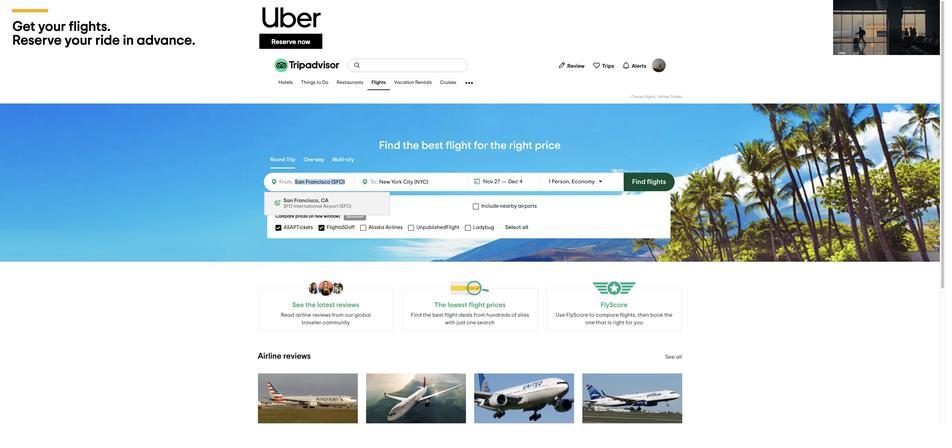 Task type: locate. For each thing, give the bounding box(es) containing it.
1 horizontal spatial all
[[676, 355, 682, 360]]

cheap flights - airline tickets
[[631, 95, 682, 99]]

right right the is
[[613, 320, 624, 326]]

see
[[292, 302, 304, 309], [665, 355, 675, 360]]

1 horizontal spatial from
[[474, 313, 485, 318]]

francisco,
[[294, 198, 320, 204]]

round trip link
[[270, 152, 295, 169]]

0 vertical spatial all
[[522, 225, 528, 230]]

1 horizontal spatial flights
[[644, 95, 655, 99]]

from left our
[[332, 313, 344, 318]]

airline
[[658, 95, 669, 99], [258, 353, 281, 361]]

find for find the best flight for the right price
[[379, 140, 400, 151]]

flights,
[[620, 313, 637, 318]]

compare prices (in new window)
[[275, 215, 340, 219]]

to left 'do' at left top
[[317, 80, 321, 85]]

alaska
[[369, 225, 384, 230]]

asaptickets
[[284, 225, 313, 230]]

the for see the latest reviews
[[305, 302, 316, 309]]

for
[[474, 140, 488, 151]]

find the best flight deals from hundreds of sites with just one search
[[411, 313, 529, 326]]

right
[[509, 140, 533, 151], [613, 320, 624, 326]]

1 vertical spatial reviews
[[312, 313, 331, 318]]

person
[[552, 179, 569, 185]]

the lowest flight prices
[[434, 302, 506, 309]]

airline
[[296, 313, 311, 318]]

1 from from the left
[[332, 313, 344, 318]]

2 horizontal spatial find
[[632, 179, 646, 186]]

prices
[[295, 215, 308, 219]]

select
[[505, 225, 521, 230]]

0 horizontal spatial see
[[292, 302, 304, 309]]

0 vertical spatial right
[[509, 140, 533, 151]]

0 vertical spatial reviews
[[336, 302, 359, 309]]

right left price
[[509, 140, 533, 151]]

1 horizontal spatial right
[[613, 320, 624, 326]]

0 vertical spatial find
[[379, 140, 400, 151]]

find the best flight for the right price
[[379, 140, 561, 151]]

0 horizontal spatial reviews
[[283, 353, 311, 361]]

prefer
[[284, 204, 298, 209]]

window)
[[324, 215, 340, 219]]

flight left for
[[446, 140, 472, 151]]

flights
[[372, 80, 386, 85], [644, 95, 655, 99]]

multi-city link
[[333, 152, 354, 169]]

flight prices
[[469, 302, 506, 309]]

then
[[638, 313, 649, 318]]

airline reviews
[[258, 353, 311, 361]]

2 vertical spatial reviews
[[283, 353, 311, 361]]

flights left -
[[644, 95, 655, 99]]

1 horizontal spatial reviews
[[312, 313, 331, 318]]

vacation rentals link
[[390, 76, 436, 90]]

flyscore up the compare at the bottom
[[601, 302, 628, 309]]

cheap
[[631, 95, 643, 99]]

1 vertical spatial best
[[432, 313, 443, 318]]

From where? text field
[[293, 177, 350, 187]]

from up one search
[[474, 313, 485, 318]]

flight for deals
[[445, 313, 457, 318]]

to up one
[[589, 313, 595, 318]]

flight up with
[[445, 313, 457, 318]]

international
[[293, 204, 322, 209]]

to
[[317, 80, 321, 85], [589, 313, 595, 318]]

flyscore inside use flyscore to compare flights, then book the one that is right for you
[[566, 313, 588, 318]]

latest
[[317, 302, 335, 309]]

0 horizontal spatial to
[[317, 80, 321, 85]]

best inside find the best flight deals from hundreds of sites with just one search
[[432, 313, 443, 318]]

1 vertical spatial flight
[[445, 313, 457, 318]]

flight
[[446, 140, 472, 151], [445, 313, 457, 318]]

from inside find the best flight deals from hundreds of sites with just one search
[[474, 313, 485, 318]]

1 horizontal spatial find
[[411, 313, 422, 318]]

0 vertical spatial airline
[[658, 95, 669, 99]]

rentals
[[415, 80, 432, 85]]

one-way
[[304, 157, 324, 162]]

flight for for
[[446, 140, 472, 151]]

1 vertical spatial flights
[[644, 95, 655, 99]]

1 vertical spatial to
[[589, 313, 595, 318]]

dec
[[508, 179, 518, 185]]

0 horizontal spatial right
[[509, 140, 533, 151]]

select all
[[505, 225, 528, 230]]

0 horizontal spatial flyscore
[[566, 313, 588, 318]]

None search field
[[348, 59, 467, 72]]

,
[[569, 179, 570, 185]]

1 vertical spatial all
[[676, 355, 682, 360]]

0 vertical spatial see
[[292, 302, 304, 309]]

To where? text field
[[377, 178, 441, 187]]

1 horizontal spatial see
[[665, 355, 675, 360]]

1 vertical spatial find
[[632, 179, 646, 186]]

2 from from the left
[[474, 313, 485, 318]]

0 horizontal spatial all
[[522, 225, 528, 230]]

flights link
[[367, 76, 390, 90]]

restaurants
[[337, 80, 363, 85]]

things
[[301, 80, 316, 85]]

0 horizontal spatial flights
[[372, 80, 386, 85]]

flight inside find the best flight deals from hundreds of sites with just one search
[[445, 313, 457, 318]]

new
[[315, 215, 323, 219]]

flights50off
[[327, 225, 355, 230]]

find inside button
[[632, 179, 646, 186]]

trips link
[[590, 59, 617, 72]]

use
[[556, 313, 565, 318]]

cruises
[[440, 80, 456, 85]]

round
[[270, 157, 285, 162]]

flights left vacation
[[372, 80, 386, 85]]

2 vertical spatial find
[[411, 313, 422, 318]]

reviews
[[336, 302, 359, 309], [312, 313, 331, 318], [283, 353, 311, 361]]

trips
[[602, 63, 614, 69]]

1 horizontal spatial flyscore
[[601, 302, 628, 309]]

0 horizontal spatial find
[[379, 140, 400, 151]]

flyscore up one
[[566, 313, 588, 318]]

best
[[422, 140, 443, 151], [432, 313, 443, 318]]

of
[[511, 313, 517, 318]]

0 horizontal spatial from
[[332, 313, 344, 318]]

that
[[596, 320, 606, 326]]

advertisement region
[[0, 0, 940, 55]]

1 vertical spatial airline
[[258, 353, 281, 361]]

0 vertical spatial flights
[[372, 80, 386, 85]]

include nearby airports
[[481, 204, 537, 209]]

1 horizontal spatial airline
[[658, 95, 669, 99]]

from
[[332, 313, 344, 318], [474, 313, 485, 318]]

san francisco, ca sfo international airport (sfo)
[[283, 198, 351, 209]]

our
[[345, 313, 353, 318]]

see for see the latest reviews
[[292, 302, 304, 309]]

1 vertical spatial see
[[665, 355, 675, 360]]

find inside find the best flight deals from hundreds of sites with just one search
[[411, 313, 422, 318]]

prefer nonstop
[[284, 204, 319, 209]]

1 horizontal spatial to
[[589, 313, 595, 318]]

0 horizontal spatial airline
[[258, 353, 281, 361]]

the inside find the best flight deals from hundreds of sites with just one search
[[423, 313, 431, 318]]

4
[[519, 179, 522, 185]]

the for find the best flight deals from hundreds of sites with just one search
[[423, 313, 431, 318]]

0 vertical spatial to
[[317, 80, 321, 85]]

1 vertical spatial flyscore
[[566, 313, 588, 318]]

nov
[[483, 179, 493, 185]]

economy
[[572, 179, 595, 185]]

from inside read airline reviews from our global traveler community
[[332, 313, 344, 318]]

1 vertical spatial right
[[613, 320, 624, 326]]

tripadvisor image
[[274, 59, 339, 72]]

review
[[567, 63, 585, 69]]

0 vertical spatial flight
[[446, 140, 472, 151]]

cruises link
[[436, 76, 461, 90]]

0 vertical spatial best
[[422, 140, 443, 151]]

profile picture image
[[652, 59, 666, 72]]

alaska airlines
[[369, 225, 403, 230]]



Task type: vqa. For each thing, say whether or not it's contained in the screenshot.
find associated with Find flights
yes



Task type: describe. For each thing, give the bounding box(es) containing it.
airports
[[518, 204, 537, 209]]

do
[[322, 80, 328, 85]]

sites
[[518, 313, 529, 318]]

find flights button
[[624, 173, 675, 192]]

alerts link
[[620, 59, 649, 72]]

multi-city
[[333, 157, 354, 162]]

(in
[[309, 215, 314, 219]]

1 person , economy
[[549, 179, 595, 185]]

all for see all
[[676, 355, 682, 360]]

one-
[[304, 157, 315, 162]]

one-way link
[[304, 152, 324, 169]]

see the latest reviews
[[292, 302, 359, 309]]

lowest
[[448, 302, 467, 309]]

best for deals
[[432, 313, 443, 318]]

2 horizontal spatial reviews
[[336, 302, 359, 309]]

way
[[315, 157, 324, 162]]

price
[[535, 140, 561, 151]]

reviews inside read airline reviews from our global traveler community
[[312, 313, 331, 318]]

trip
[[286, 157, 295, 162]]

round trip
[[270, 157, 295, 162]]

airport
[[323, 204, 339, 209]]

compare
[[596, 313, 619, 318]]

nearby
[[500, 204, 517, 209]]

to:
[[370, 179, 377, 185]]

book
[[650, 313, 663, 318]]

compare
[[275, 215, 294, 219]]

-
[[656, 95, 657, 99]]

the inside use flyscore to compare flights, then book the one that is right for you
[[664, 313, 673, 318]]

restaurants link
[[333, 76, 367, 90]]

review link
[[555, 59, 587, 72]]

alerts
[[632, 63, 646, 69]]

unpublishedflight
[[416, 225, 459, 230]]

vacation
[[394, 80, 414, 85]]

airlines
[[385, 225, 403, 230]]

search image
[[354, 62, 360, 69]]

read
[[281, 313, 294, 318]]

traveler community
[[302, 320, 350, 326]]

hundreds
[[486, 313, 510, 318]]

best for for
[[422, 140, 443, 151]]

1
[[549, 179, 551, 185]]

27
[[494, 179, 500, 185]]

vacation rentals
[[394, 80, 432, 85]]

san
[[283, 198, 293, 204]]

find for find flights
[[632, 179, 646, 186]]

things to do
[[301, 80, 328, 85]]

hotels link
[[274, 76, 297, 90]]

all for select all
[[522, 225, 528, 230]]

one search
[[467, 320, 495, 326]]

deals
[[459, 313, 473, 318]]

city
[[345, 157, 354, 162]]

just
[[457, 320, 465, 326]]

tickets
[[670, 95, 682, 99]]

with
[[445, 320, 455, 326]]

one
[[585, 320, 595, 326]]

ladybug
[[473, 225, 494, 230]]

hotels
[[278, 80, 293, 85]]

is
[[608, 320, 611, 326]]

airline reviews link
[[258, 353, 311, 361]]

(sfo)
[[340, 204, 351, 209]]

see all link
[[665, 355, 682, 360]]

to inside use flyscore to compare flights, then book the one that is right for you
[[589, 313, 595, 318]]

ca
[[321, 198, 329, 204]]

the for find the best flight for the right price
[[403, 140, 419, 151]]

nonstop
[[299, 204, 319, 209]]

flights
[[647, 179, 666, 186]]

the
[[434, 302, 446, 309]]

from:
[[279, 179, 293, 185]]

see for see all
[[665, 355, 675, 360]]

see all
[[665, 355, 682, 360]]

include
[[481, 204, 499, 209]]

0 vertical spatial flyscore
[[601, 302, 628, 309]]

find for find the best flight deals from hundreds of sites with just one search
[[411, 313, 422, 318]]

global
[[354, 313, 371, 318]]

dec 4
[[508, 179, 522, 185]]

sfo
[[283, 204, 292, 209]]

right inside use flyscore to compare flights, then book the one that is right for you
[[613, 320, 624, 326]]

for you
[[626, 320, 643, 326]]

flights inside flights link
[[372, 80, 386, 85]]

use flyscore to compare flights, then book the one that is right for you
[[556, 313, 673, 326]]

multi-
[[333, 157, 345, 162]]

sponsored
[[347, 215, 363, 219]]



